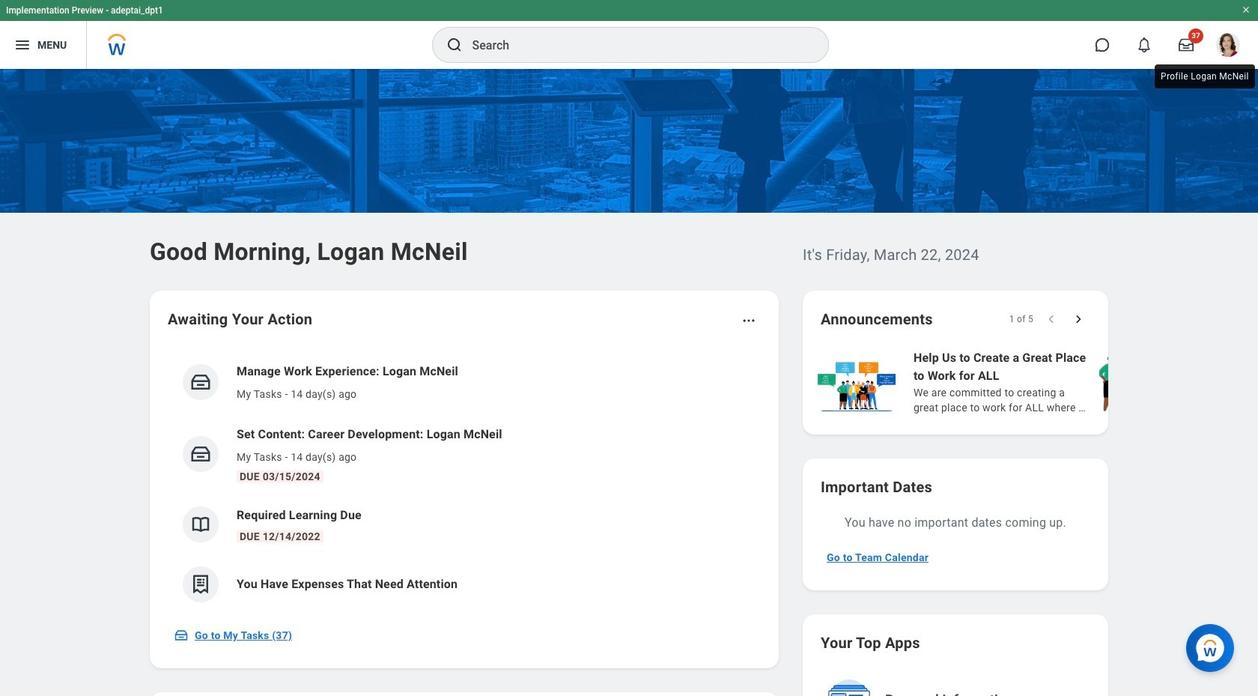Task type: locate. For each thing, give the bounding box(es) containing it.
book open image
[[190, 513, 212, 536]]

main content
[[0, 69, 1259, 696]]

inbox large image
[[1179, 37, 1194, 52]]

chevron right small image
[[1071, 312, 1086, 327]]

1 vertical spatial inbox image
[[190, 443, 212, 465]]

chevron left small image
[[1044, 312, 1059, 327]]

tooltip
[[1152, 61, 1258, 91]]

inbox image
[[190, 371, 212, 393], [190, 443, 212, 465], [174, 628, 189, 643]]

0 vertical spatial inbox image
[[190, 371, 212, 393]]

status
[[1010, 313, 1034, 325]]

banner
[[0, 0, 1259, 69]]

list
[[815, 348, 1259, 417], [168, 351, 761, 614]]

Search Workday  search field
[[472, 28, 798, 61]]

notifications large image
[[1137, 37, 1152, 52]]

profile logan mcneil image
[[1217, 33, 1241, 60]]



Task type: vqa. For each thing, say whether or not it's contained in the screenshot.
"SEARCH WORKDAY" Search Field
yes



Task type: describe. For each thing, give the bounding box(es) containing it.
close environment banner image
[[1242, 5, 1251, 14]]

dashboard expenses image
[[190, 573, 212, 596]]

1 horizontal spatial list
[[815, 348, 1259, 417]]

0 horizontal spatial list
[[168, 351, 761, 614]]

search image
[[445, 36, 463, 54]]

justify image
[[13, 36, 31, 54]]

2 vertical spatial inbox image
[[174, 628, 189, 643]]

related actions image
[[742, 313, 757, 328]]



